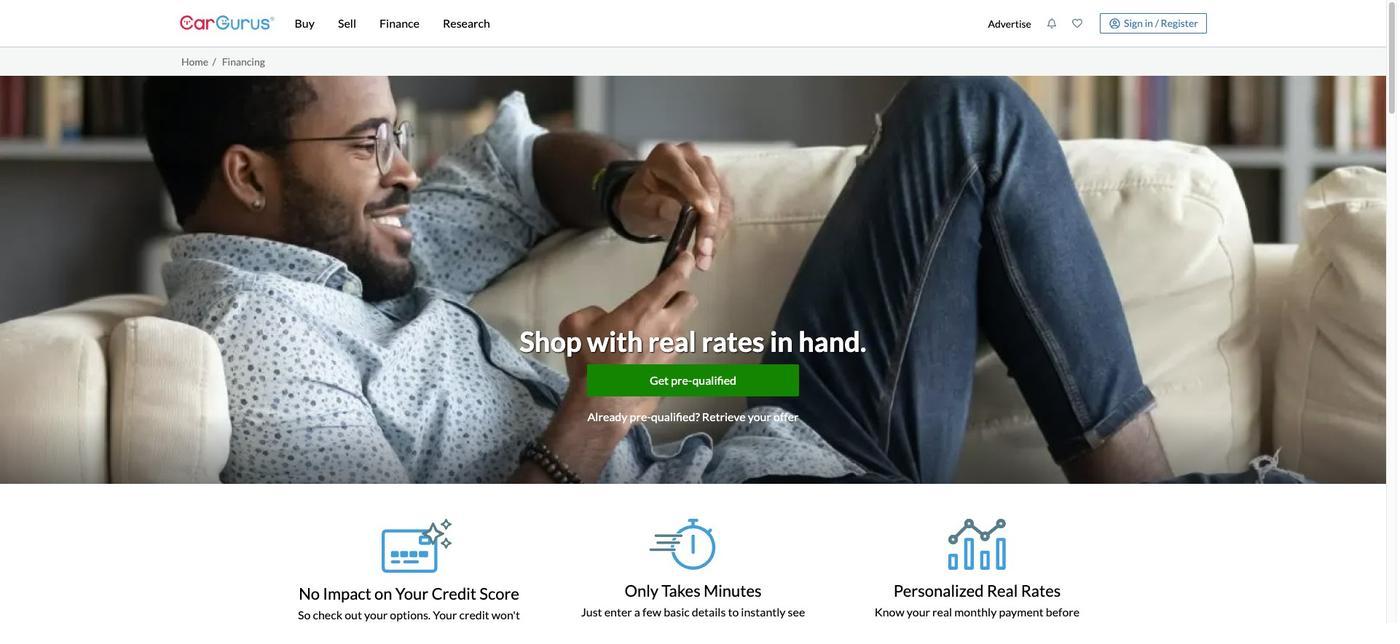 Task type: locate. For each thing, give the bounding box(es) containing it.
finance button
[[368, 0, 431, 47]]

dealer
[[991, 622, 1023, 623]]

your right out
[[364, 608, 388, 622]]

0 vertical spatial in
[[1145, 17, 1154, 29]]

your
[[396, 583, 429, 603], [433, 608, 457, 622]]

1 horizontal spatial /
[[1156, 17, 1159, 29]]

offer
[[774, 409, 799, 423]]

rates
[[1022, 580, 1061, 600]]

advertise link
[[981, 3, 1040, 44]]

0 horizontal spatial /
[[212, 55, 216, 68]]

already pre-qualified? retrieve your offer
[[588, 409, 799, 423]]

1 vertical spatial real
[[933, 605, 953, 619]]

sell
[[338, 16, 356, 30]]

pre- right get
[[671, 373, 693, 387]]

/
[[1156, 17, 1159, 29], [212, 55, 216, 68]]

1 vertical spatial your
[[433, 608, 457, 622]]

check
[[313, 608, 343, 622]]

get
[[650, 373, 669, 387]]

see
[[788, 605, 806, 619]]

1 vertical spatial pre-
[[630, 409, 651, 423]]

shop with real rates in hand image
[[0, 75, 1387, 484]]

your down basic at the bottom left of page
[[661, 622, 685, 623]]

0 horizontal spatial real
[[649, 324, 697, 358]]

1 horizontal spatial your
[[433, 608, 457, 622]]

/ left register
[[1156, 17, 1159, 29]]

menu
[[981, 3, 1207, 44]]

your down the credit
[[433, 608, 457, 622]]

sign
[[1125, 17, 1143, 29]]

pre- right already
[[630, 409, 651, 423]]

0 horizontal spatial pre-
[[630, 409, 651, 423]]

to
[[728, 605, 739, 619]]

home link
[[181, 55, 209, 68]]

know
[[875, 605, 905, 619]]

your up options.
[[396, 583, 429, 603]]

real up get
[[649, 324, 697, 358]]

no impact on your credit score so check out your options. your credit won't
[[298, 583, 520, 623]]

/ right home
[[212, 55, 216, 68]]

minutes
[[704, 580, 762, 600]]

won't
[[492, 608, 520, 622]]

few
[[643, 605, 662, 619]]

1 horizontal spatial in
[[1145, 17, 1154, 29]]

0 vertical spatial /
[[1156, 17, 1159, 29]]

buy button
[[283, 0, 326, 47]]

in right rates
[[770, 324, 794, 358]]

your inside personalized real rates know your real monthly payment before visiting the dealer
[[907, 605, 931, 619]]

a
[[635, 605, 641, 619]]

cargurus logo homepage link image
[[180, 3, 274, 44]]

1 horizontal spatial pre-
[[671, 373, 693, 387]]

takes
[[662, 580, 701, 600]]

research button
[[431, 0, 502, 47]]

no
[[299, 583, 320, 603]]

on
[[375, 583, 392, 603]]

in right sign
[[1145, 17, 1154, 29]]

user icon image
[[1110, 18, 1121, 29]]

get pre-qualified
[[650, 373, 737, 387]]

options
[[687, 622, 725, 623]]

shop
[[520, 324, 582, 358]]

0 vertical spatial your
[[396, 583, 429, 603]]

1 horizontal spatial real
[[933, 605, 953, 619]]

qualified
[[693, 373, 737, 387]]

menu containing sign in / register
[[981, 3, 1207, 44]]

pre-
[[671, 373, 693, 387], [630, 409, 651, 423]]

your right know
[[907, 605, 931, 619]]

0 horizontal spatial your
[[396, 583, 429, 603]]

1 vertical spatial /
[[212, 55, 216, 68]]

/ inside 'link'
[[1156, 17, 1159, 29]]

real
[[649, 324, 697, 358], [933, 605, 953, 619]]

in
[[1145, 17, 1154, 29], [770, 324, 794, 358]]

already pre-qualified? retrieve your offer link
[[588, 408, 799, 425]]

0 vertical spatial pre-
[[671, 373, 693, 387]]

register
[[1161, 17, 1199, 29]]

0 horizontal spatial in
[[770, 324, 794, 358]]

pre- inside button
[[671, 373, 693, 387]]

your
[[748, 409, 772, 423], [907, 605, 931, 619], [364, 608, 388, 622], [661, 622, 685, 623]]

shop with real rates in hand.
[[520, 324, 867, 358]]

basic
[[664, 605, 690, 619]]

monthly
[[955, 605, 997, 619]]

personalized real rates know your real monthly payment before visiting the dealer
[[875, 580, 1080, 623]]

menu bar
[[274, 0, 981, 47]]

0 vertical spatial real
[[649, 324, 697, 358]]

impact
[[323, 583, 372, 603]]

advertise
[[989, 17, 1032, 30]]

personalized
[[894, 580, 984, 600]]

get pre-qualified button
[[588, 364, 799, 396]]

real up visiting
[[933, 605, 953, 619]]



Task type: vqa. For each thing, say whether or not it's contained in the screenshot.
Sell
yes



Task type: describe. For each thing, give the bounding box(es) containing it.
the
[[971, 622, 988, 623]]

financing
[[222, 55, 265, 68]]

before
[[1046, 605, 1080, 619]]

sign in / register
[[1125, 17, 1199, 29]]

qualified?
[[651, 409, 700, 423]]

home
[[181, 55, 209, 68]]

in inside 'link'
[[1145, 17, 1154, 29]]

options.
[[390, 608, 431, 622]]

retrieve
[[702, 409, 746, 423]]

rates
[[702, 324, 765, 358]]

your inside no impact on your credit score so check out your options. your credit won't
[[364, 608, 388, 622]]

out
[[345, 608, 362, 622]]

pre- for qualified?
[[630, 409, 651, 423]]

saved cars image
[[1073, 18, 1083, 28]]

instantly
[[741, 605, 786, 619]]

1 vertical spatial in
[[770, 324, 794, 358]]

your inside 'only takes minutes just enter a few basic details to instantly see your options'
[[661, 622, 685, 623]]

already
[[588, 409, 628, 423]]

sell button
[[326, 0, 368, 47]]

score
[[480, 583, 520, 603]]

only takes minutes just enter a few basic details to instantly see your options
[[581, 580, 806, 623]]

just
[[581, 605, 602, 619]]

finance
[[380, 16, 420, 30]]

real inside personalized real rates know your real monthly payment before visiting the dealer
[[933, 605, 953, 619]]

payment
[[999, 605, 1044, 619]]

details
[[692, 605, 726, 619]]

menu bar containing buy
[[274, 0, 981, 47]]

visiting
[[932, 622, 969, 623]]

hand.
[[799, 324, 867, 358]]

open notifications image
[[1047, 18, 1057, 28]]

real
[[987, 580, 1018, 600]]

with
[[587, 324, 643, 358]]

your left offer
[[748, 409, 772, 423]]

home / financing
[[181, 55, 265, 68]]

credit
[[459, 608, 490, 622]]

so
[[298, 608, 311, 622]]

cargurus logo homepage link link
[[180, 3, 274, 44]]

only
[[625, 580, 659, 600]]

buy
[[295, 16, 315, 30]]

credit
[[432, 583, 477, 603]]

enter
[[605, 605, 632, 619]]

research
[[443, 16, 490, 30]]

pre- for qualified
[[671, 373, 693, 387]]

sign in / register link
[[1101, 13, 1207, 34]]



